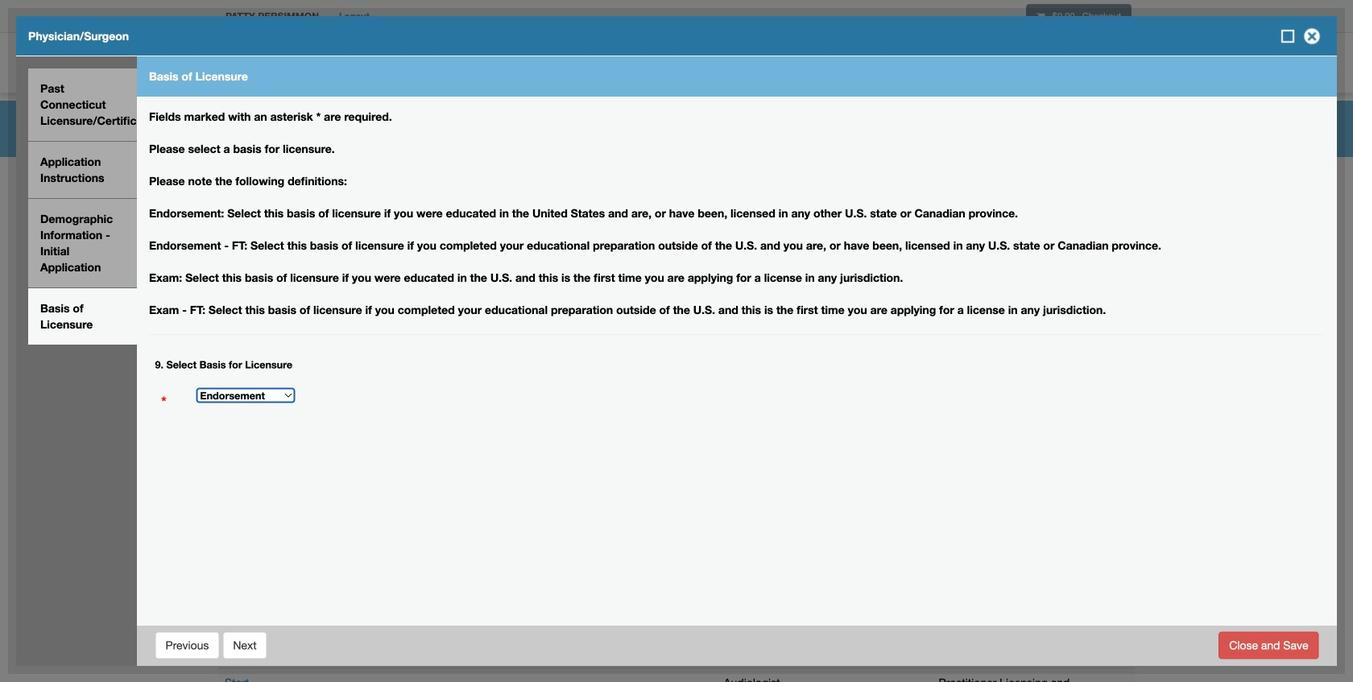 Task type: vqa. For each thing, say whether or not it's contained in the screenshot.
image field
no



Task type: describe. For each thing, give the bounding box(es) containing it.
close window image
[[1299, 23, 1325, 49]]



Task type: locate. For each thing, give the bounding box(es) containing it.
<b><center>state of connecticut<br>
 online elicense website</center></b> image
[[217, 36, 410, 63]]

None button
[[155, 632, 219, 659], [223, 632, 267, 659], [1219, 632, 1319, 659], [155, 632, 219, 659], [223, 632, 267, 659], [1219, 632, 1319, 659]]

maximize/minimize image
[[1280, 28, 1296, 44]]



